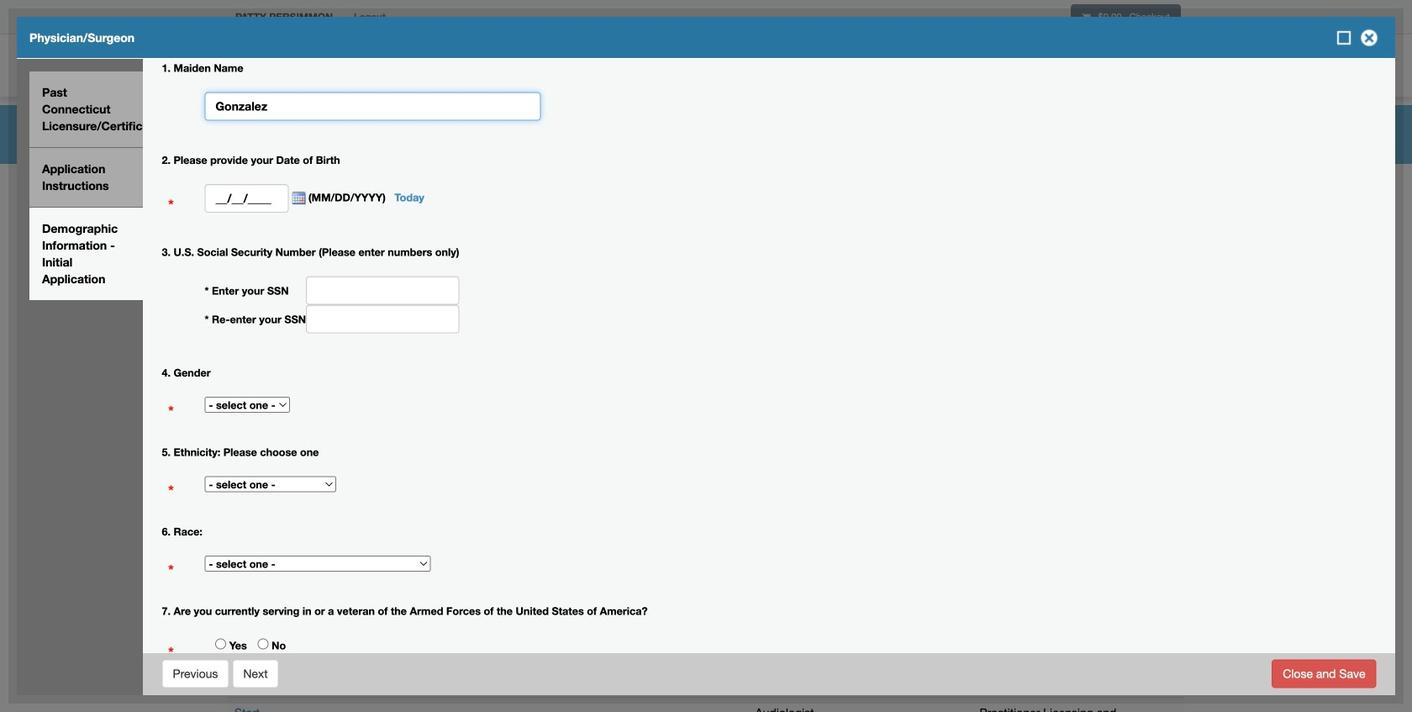 Task type: vqa. For each thing, say whether or not it's contained in the screenshot.
option
no



Task type: describe. For each thing, give the bounding box(es) containing it.
maximize/minimize image
[[1336, 29, 1353, 46]]

<b><center>state of connecticut<br>
 online elicense website</center></b> image
[[227, 38, 428, 66]]



Task type: locate. For each thing, give the bounding box(es) containing it.
None button
[[162, 660, 229, 688], [232, 660, 279, 688], [1273, 660, 1377, 688], [162, 660, 229, 688], [232, 660, 279, 688], [1273, 660, 1377, 688]]

None text field
[[205, 184, 289, 213]]

close window image
[[1356, 24, 1383, 51]]

None image field
[[289, 192, 306, 205]]

None password field
[[306, 276, 460, 305], [306, 305, 460, 333], [306, 276, 460, 305], [306, 305, 460, 333]]

None text field
[[205, 92, 541, 121]]

None radio
[[215, 639, 226, 650], [258, 639, 269, 650], [215, 639, 226, 650], [258, 639, 269, 650]]



